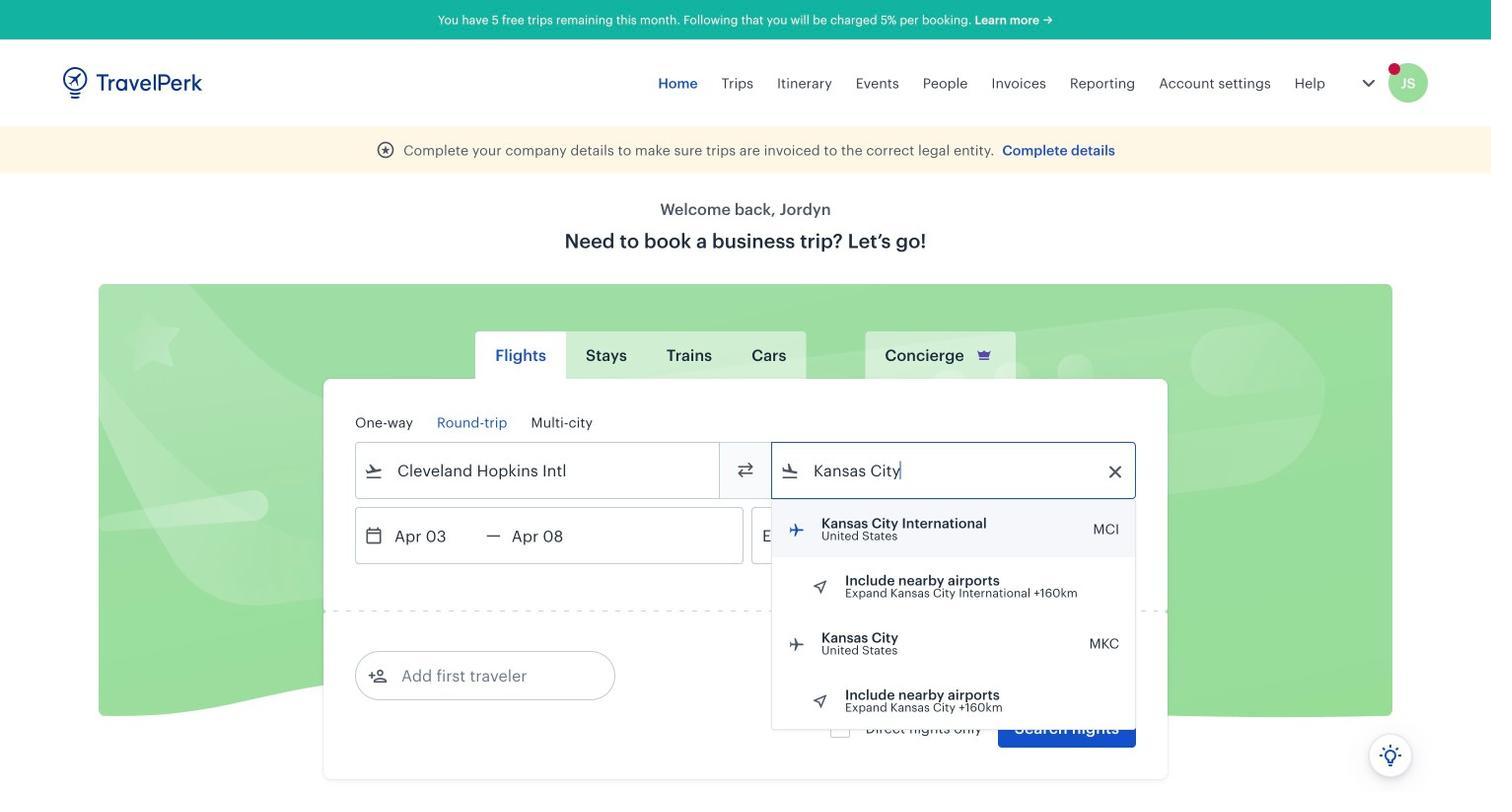 Task type: describe. For each thing, give the bounding box(es) containing it.
Return text field
[[501, 508, 603, 563]]

From search field
[[384, 455, 693, 486]]

Add first traveler search field
[[388, 660, 593, 691]]



Task type: locate. For each thing, give the bounding box(es) containing it.
Depart text field
[[384, 508, 486, 563]]

To search field
[[800, 455, 1110, 486]]



